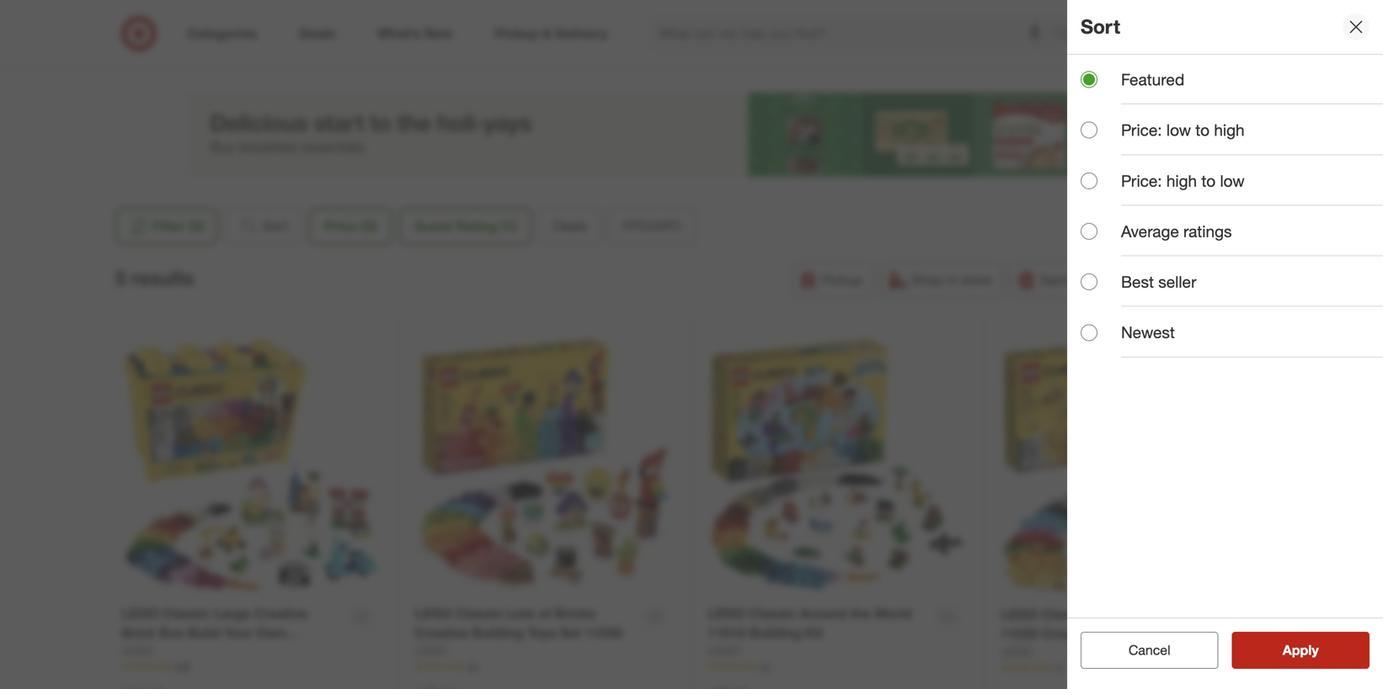 Task type: describe. For each thing, give the bounding box(es) containing it.
large
[[214, 606, 250, 623]]

average ratings
[[1121, 222, 1232, 241]]

own
[[257, 625, 286, 642]]

same day delivery button
[[1009, 262, 1166, 299]]

11015
[[708, 625, 746, 642]]

creative inside the lego classic build together 11020 creative building set
[[1042, 626, 1096, 643]]

results
[[132, 267, 194, 290]]

shop in store
[[911, 272, 992, 289]]

guest rating (1)
[[414, 218, 517, 235]]

11 link
[[1001, 661, 1262, 676]]

lego classic large creative brick box build your own creative toys, kids building kit 10698 link
[[122, 605, 342, 680]]

building for around
[[749, 625, 802, 642]]

lego link for lego classic build together 11020 creative building set
[[1001, 644, 1033, 661]]

box
[[159, 625, 184, 642]]

2 / from the left
[[641, 51, 646, 67]]

building inside lego classic large creative brick box build your own creative toys, kids building kit 10698
[[247, 645, 299, 661]]

5
[[115, 267, 126, 290]]

11030
[[585, 625, 623, 642]]

target
[[506, 51, 543, 67]]

to for price: high to low
[[1202, 171, 1216, 191]]

world
[[875, 606, 912, 623]]

lego for lego classic around the world 11015 building kit
[[708, 606, 746, 623]]

the
[[850, 606, 871, 623]]

ratings
[[1184, 222, 1232, 241]]

day
[[1079, 272, 1102, 289]]

best
[[1121, 273, 1154, 292]]

search button
[[1047, 15, 1087, 56]]

classic for lego classic large creative brick box build your own creative toys, kids building kit 10698
[[163, 606, 210, 623]]

cancel button
[[1081, 633, 1219, 670]]

same
[[1041, 272, 1075, 289]]

lego for lego classic large creative brick box build your own creative toys, kids building kit 10698's lego link
[[122, 644, 153, 659]]

25
[[467, 661, 478, 674]]

deals button
[[539, 208, 601, 245]]

lego link for lego classic large creative brick box build your own creative toys, kids building kit 10698
[[122, 643, 153, 660]]

1 horizontal spatial high
[[1214, 121, 1245, 140]]

lego classic target / ways to shop / brand experiences / lego classic (5)
[[506, 13, 877, 67]]

set inside lego classic lots of bricks creative building toys set 11030
[[560, 625, 582, 642]]

sort button
[[225, 208, 303, 245]]

(1)
[[501, 218, 517, 235]]

sort inside dialog
[[1081, 15, 1120, 38]]

price
[[325, 218, 358, 235]]

lego for lego link corresponding to lego classic lots of bricks creative building toys set 11030
[[415, 644, 447, 659]]

pickup button
[[790, 262, 873, 299]]

(2)
[[362, 218, 377, 235]]

apply button
[[1232, 633, 1370, 670]]

same day delivery
[[1041, 272, 1155, 289]]

(5)
[[863, 51, 877, 67]]

classic for lego classic build together 11020 creative building set
[[1042, 607, 1089, 623]]

guest
[[414, 218, 452, 235]]

37
[[760, 661, 772, 674]]

lego for lego classic large creative brick box build your own creative toys, kids building kit 10698
[[122, 606, 159, 623]]

build inside lego classic large creative brick box build your own creative toys, kids building kit 10698
[[188, 625, 220, 642]]

creative inside lego classic lots of bricks creative building toys set 11030
[[415, 625, 468, 642]]

pickup
[[822, 272, 862, 289]]

advertisement region
[[186, 93, 1197, 177]]

best seller
[[1121, 273, 1197, 292]]

lego classic around the world 11015 building kit
[[708, 606, 912, 642]]

filter
[[152, 218, 185, 235]]

brand
[[649, 51, 685, 67]]

398 link
[[122, 660, 381, 675]]

lego classic lots of bricks creative building toys set 11030 link
[[415, 605, 635, 643]]

of
[[538, 606, 551, 623]]

(3)
[[189, 218, 204, 235]]

search
[[1047, 27, 1087, 43]]

price: low to high
[[1121, 121, 1245, 140]]

target link
[[506, 51, 543, 67]]

together
[[1129, 607, 1186, 623]]

5 results
[[115, 267, 194, 290]]

shop inside lego classic target / ways to shop / brand experiences / lego classic (5)
[[606, 51, 638, 67]]



Task type: locate. For each thing, give the bounding box(es) containing it.
building down lots
[[472, 625, 524, 642]]

11020
[[1001, 626, 1039, 643]]

to
[[590, 51, 602, 67], [1196, 121, 1210, 140], [1202, 171, 1216, 191]]

lego classic lots of bricks creative building toys set 11030
[[415, 606, 623, 642]]

cancel
[[1129, 643, 1171, 659]]

high down 'price: low to high'
[[1167, 171, 1197, 191]]

creative up 10698
[[122, 645, 175, 661]]

11
[[1053, 662, 1065, 675]]

1 horizontal spatial build
[[1093, 607, 1126, 623]]

1 vertical spatial price:
[[1121, 171, 1162, 191]]

low up price: high to low
[[1167, 121, 1191, 140]]

deals
[[553, 218, 587, 235]]

2 horizontal spatial /
[[767, 51, 772, 67]]

bricks
[[555, 606, 596, 623]]

shop
[[606, 51, 638, 67], [911, 272, 943, 289]]

lego link for lego classic lots of bricks creative building toys set 11030
[[415, 643, 447, 660]]

build left together
[[1093, 607, 1126, 623]]

building inside the lego classic around the world 11015 building kit
[[749, 625, 802, 642]]

1 horizontal spatial /
[[641, 51, 646, 67]]

set down together
[[1155, 626, 1177, 643]]

toys
[[528, 625, 557, 642]]

0 horizontal spatial build
[[188, 625, 220, 642]]

sort dialog
[[1067, 0, 1383, 690]]

set
[[560, 625, 582, 642], [1155, 626, 1177, 643]]

0 vertical spatial shop
[[606, 51, 638, 67]]

classic left lots
[[456, 606, 503, 623]]

0 horizontal spatial /
[[546, 51, 551, 67]]

classic left around
[[749, 606, 796, 623]]

classic inside the lego classic around the world 11015 building kit
[[749, 606, 796, 623]]

1 vertical spatial to
[[1196, 121, 1210, 140]]

classic for lego classic lots of bricks creative building toys set 11030
[[456, 606, 503, 623]]

creative up 11
[[1042, 626, 1096, 643]]

classic
[[686, 13, 771, 43], [815, 51, 859, 67], [163, 606, 210, 623], [456, 606, 503, 623], [749, 606, 796, 623], [1042, 607, 1089, 623]]

newest
[[1121, 323, 1175, 343]]

build
[[1093, 607, 1126, 623], [188, 625, 220, 642]]

1 vertical spatial high
[[1167, 171, 1197, 191]]

lego classic build together 11020 creative building set link
[[1001, 606, 1222, 644]]

kids
[[215, 645, 243, 661]]

sort
[[1081, 15, 1120, 38], [262, 218, 288, 235]]

your
[[224, 625, 253, 642]]

average
[[1121, 222, 1179, 241]]

kit inside the lego classic around the world 11015 building kit
[[805, 625, 823, 642]]

set inside the lego classic build together 11020 creative building set
[[1155, 626, 1177, 643]]

0 horizontal spatial sort
[[262, 218, 288, 235]]

featured
[[1121, 70, 1185, 89]]

lego classic around the world 11015 building kit link
[[708, 605, 928, 643]]

kit down around
[[805, 625, 823, 642]]

/
[[546, 51, 551, 67], [641, 51, 646, 67], [767, 51, 772, 67]]

0 horizontal spatial set
[[560, 625, 582, 642]]

0 vertical spatial sort
[[1081, 15, 1120, 38]]

classic for lego classic around the world 11015 building kit
[[749, 606, 796, 623]]

high
[[1214, 121, 1245, 140], [1167, 171, 1197, 191]]

filter (3)
[[152, 218, 204, 235]]

apply
[[1283, 643, 1319, 659]]

0 vertical spatial price:
[[1121, 121, 1162, 140]]

to inside lego classic target / ways to shop / brand experiences / lego classic (5)
[[590, 51, 602, 67]]

building
[[472, 625, 524, 642], [749, 625, 802, 642], [1099, 626, 1152, 643], [247, 645, 299, 661]]

build inside the lego classic build together 11020 creative building set
[[1093, 607, 1126, 623]]

classic up experiences
[[686, 13, 771, 43]]

shop left in
[[911, 272, 943, 289]]

kit
[[805, 625, 823, 642], [303, 645, 321, 661]]

low
[[1167, 121, 1191, 140], [1220, 171, 1245, 191]]

shop in store button
[[880, 262, 1003, 299]]

0 horizontal spatial kit
[[303, 645, 321, 661]]

sort inside the sort button
[[262, 218, 288, 235]]

building inside the lego classic build together 11020 creative building set
[[1099, 626, 1152, 643]]

price: for price: high to low
[[1121, 171, 1162, 191]]

in
[[947, 272, 958, 289]]

brand experiences link
[[649, 51, 764, 67]]

set down bricks
[[560, 625, 582, 642]]

fpo/apo
[[622, 218, 681, 235]]

rating
[[456, 218, 498, 235]]

398
[[174, 661, 191, 674]]

creative up "own" on the bottom
[[254, 606, 307, 623]]

1 price: from the top
[[1121, 121, 1162, 140]]

seller
[[1159, 273, 1197, 292]]

1 vertical spatial kit
[[303, 645, 321, 661]]

lego for lego link corresponding to lego classic build together 11020 creative building set
[[1001, 645, 1033, 660]]

What can we help you find? suggestions appear below search field
[[649, 15, 1059, 52]]

to up price: high to low
[[1196, 121, 1210, 140]]

around
[[800, 606, 847, 623]]

1 vertical spatial sort
[[262, 218, 288, 235]]

to right ways
[[590, 51, 602, 67]]

lego for lego link related to lego classic around the world 11015 building kit
[[708, 644, 740, 659]]

lego inside the lego classic build together 11020 creative building set
[[1001, 607, 1039, 623]]

lego for lego classic lots of bricks creative building toys set 11030
[[415, 606, 452, 623]]

lego classic lots of bricks creative building toys set 11030 image
[[415, 336, 674, 595], [415, 336, 674, 595]]

1 horizontal spatial kit
[[805, 625, 823, 642]]

shop inside button
[[911, 272, 943, 289]]

lego inside lego classic large creative brick box build your own creative toys, kids building kit 10698
[[122, 606, 159, 623]]

1 horizontal spatial low
[[1220, 171, 1245, 191]]

creative up 25
[[415, 625, 468, 642]]

kit right kids
[[303, 645, 321, 661]]

building up cancel
[[1099, 626, 1152, 643]]

classic inside the lego classic build together 11020 creative building set
[[1042, 607, 1089, 623]]

0 vertical spatial to
[[590, 51, 602, 67]]

delivery
[[1106, 272, 1155, 289]]

to for price: low to high
[[1196, 121, 1210, 140]]

/ left ways
[[546, 51, 551, 67]]

building inside lego classic lots of bricks creative building toys set 11030
[[472, 625, 524, 642]]

toys,
[[179, 645, 211, 661]]

classic up 11
[[1042, 607, 1089, 623]]

/ right experiences
[[767, 51, 772, 67]]

1 vertical spatial build
[[188, 625, 220, 642]]

sponsored
[[1147, 178, 1197, 190]]

lego for lego classic build together 11020 creative building set
[[1001, 607, 1039, 623]]

filter (3) button
[[115, 208, 218, 245]]

building up the 37
[[749, 625, 802, 642]]

lego classic around the world 11015 building kit image
[[708, 336, 968, 595], [708, 336, 968, 595]]

price:
[[1121, 121, 1162, 140], [1121, 171, 1162, 191]]

None radio
[[1081, 71, 1098, 88], [1081, 173, 1098, 189], [1081, 71, 1098, 88], [1081, 173, 1098, 189]]

classic up box
[[163, 606, 210, 623]]

experiences
[[689, 51, 764, 67]]

low up 'ratings'
[[1220, 171, 1245, 191]]

classic inside lego classic large creative brick box build your own creative toys, kids building kit 10698
[[163, 606, 210, 623]]

lego classic large creative brick box build your own creative toys, kids building kit 10698
[[122, 606, 321, 680]]

0 vertical spatial kit
[[805, 625, 823, 642]]

price: down featured
[[1121, 121, 1162, 140]]

0 vertical spatial high
[[1214, 121, 1245, 140]]

1 vertical spatial shop
[[911, 272, 943, 289]]

price: up average
[[1121, 171, 1162, 191]]

high up price: high to low
[[1214, 121, 1245, 140]]

price: for price: low to high
[[1121, 121, 1162, 140]]

37 link
[[708, 660, 968, 675]]

3 / from the left
[[767, 51, 772, 67]]

ways to shop link
[[554, 51, 638, 67]]

to right sponsored
[[1202, 171, 1216, 191]]

1 vertical spatial low
[[1220, 171, 1245, 191]]

build up toys,
[[188, 625, 220, 642]]

lots
[[507, 606, 535, 623]]

fpo/apo button
[[608, 208, 696, 245]]

1 horizontal spatial sort
[[1081, 15, 1120, 38]]

creative
[[254, 606, 307, 623], [415, 625, 468, 642], [1042, 626, 1096, 643], [122, 645, 175, 661]]

store
[[961, 272, 992, 289]]

1 horizontal spatial set
[[1155, 626, 1177, 643]]

lego
[[612, 13, 680, 43], [775, 51, 811, 67], [122, 606, 159, 623], [415, 606, 452, 623], [708, 606, 746, 623], [1001, 607, 1039, 623], [122, 644, 153, 659], [415, 644, 447, 659], [708, 644, 740, 659], [1001, 645, 1033, 660]]

lego classic large creative brick box build your own creative toys, kids building kit 10698 image
[[122, 336, 381, 595], [122, 336, 381, 595]]

building for lots
[[472, 625, 524, 642]]

lego classic build together 11020 creative building set
[[1001, 607, 1186, 643]]

building for build
[[1099, 626, 1152, 643]]

brick
[[122, 625, 155, 642]]

lego link
[[122, 643, 153, 660], [415, 643, 447, 660], [708, 643, 740, 660], [1001, 644, 1033, 661]]

0 horizontal spatial low
[[1167, 121, 1191, 140]]

2 vertical spatial to
[[1202, 171, 1216, 191]]

shop left brand
[[606, 51, 638, 67]]

lego inside the lego classic around the world 11015 building kit
[[708, 606, 746, 623]]

kit inside lego classic large creative brick box build your own creative toys, kids building kit 10698
[[303, 645, 321, 661]]

building down "own" on the bottom
[[247, 645, 299, 661]]

0 horizontal spatial shop
[[606, 51, 638, 67]]

0 vertical spatial low
[[1167, 121, 1191, 140]]

classic inside lego classic lots of bricks creative building toys set 11030
[[456, 606, 503, 623]]

ways
[[554, 51, 586, 67]]

lego link for lego classic around the world 11015 building kit
[[708, 643, 740, 660]]

lego classic build together 11020 creative building set image
[[1001, 336, 1262, 596], [1001, 336, 1262, 596]]

/ left brand
[[641, 51, 646, 67]]

classic left (5)
[[815, 51, 859, 67]]

1 horizontal spatial shop
[[911, 272, 943, 289]]

lego inside lego classic lots of bricks creative building toys set 11030
[[415, 606, 452, 623]]

None radio
[[1081, 122, 1098, 139], [1081, 223, 1098, 240], [1081, 274, 1098, 291], [1081, 325, 1098, 341], [1081, 122, 1098, 139], [1081, 223, 1098, 240], [1081, 274, 1098, 291], [1081, 325, 1098, 341]]

1 / from the left
[[546, 51, 551, 67]]

2 price: from the top
[[1121, 171, 1162, 191]]

price (2)
[[325, 218, 377, 235]]

0 horizontal spatial high
[[1167, 171, 1197, 191]]

0 vertical spatial build
[[1093, 607, 1126, 623]]

10698
[[122, 664, 159, 680]]

price: high to low
[[1121, 171, 1245, 191]]

25 link
[[415, 660, 674, 675]]



Task type: vqa. For each thing, say whether or not it's contained in the screenshot.
'Target' LINK
yes



